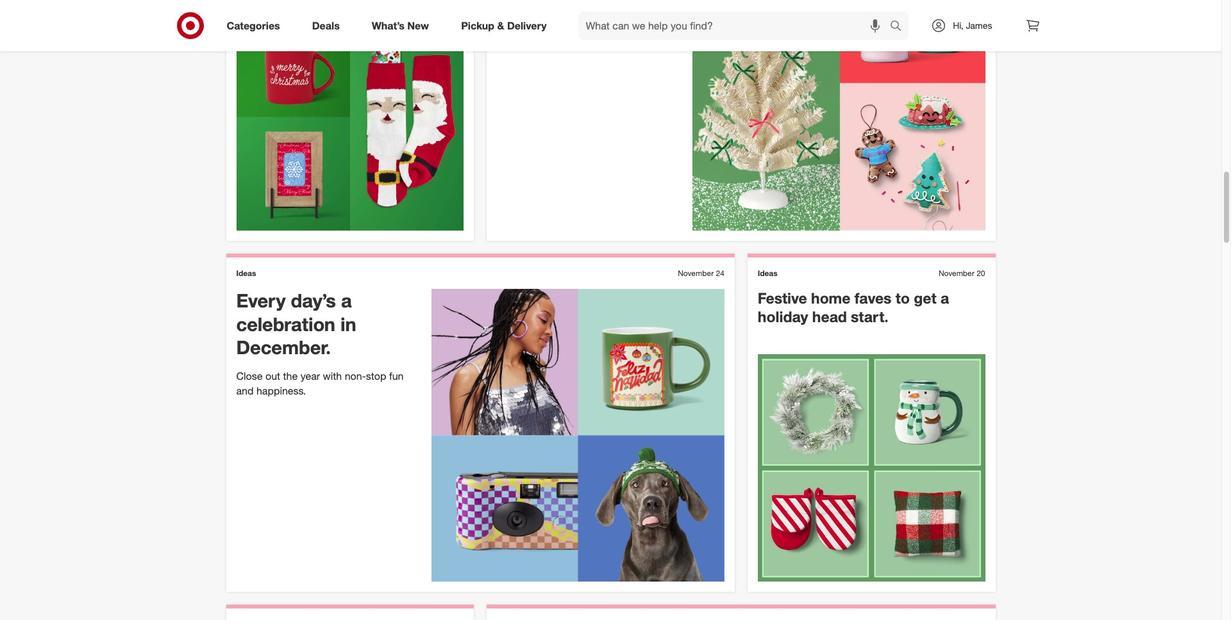 Task type: describe. For each thing, give the bounding box(es) containing it.
in with the old & in with the new! remix the holidays with a festive blend of classic pastimes and new-to-you faves. link
[[487, 0, 996, 241]]

pickup & delivery
[[461, 19, 547, 32]]

and inside in with the old & in with the new! remix the holidays with a festive blend of classic pastimes and new-to-you faves.
[[576, 25, 593, 38]]

faves.
[[651, 25, 678, 38]]

what's
[[372, 19, 405, 32]]

november 24
[[678, 269, 725, 278]]

search button
[[885, 12, 915, 42]]

day's
[[291, 289, 336, 312]]

24
[[716, 269, 725, 278]]

not-so-basic ways to give gift cards this season. image
[[236, 3, 464, 231]]

pastimes
[[531, 25, 573, 38]]

old
[[548, 0, 562, 8]]

the up the festive
[[607, 0, 621, 8]]

fun
[[389, 370, 404, 383]]

a inside every day's a celebration in december.
[[341, 289, 352, 312]]

and inside close out the year with non-stop fun and happiness.
[[236, 385, 254, 398]]

with down old on the left top of the page
[[555, 10, 574, 23]]

faves
[[855, 289, 892, 307]]

hi, james
[[953, 20, 992, 31]]

every
[[236, 289, 286, 312]]

deals link
[[301, 12, 356, 40]]

blend
[[618, 10, 644, 23]]

in inside in with the old & in with the new! remix the holidays with a festive blend of classic pastimes and new-to-you faves.
[[574, 0, 582, 8]]

with up the festive
[[585, 0, 604, 8]]

november 20
[[939, 269, 985, 278]]

a inside in with the old & in with the new! remix the holidays with a festive blend of classic pastimes and new-to-you faves.
[[577, 10, 583, 23]]

new-
[[596, 25, 619, 38]]

pickup
[[461, 19, 494, 32]]

in with the old & in with the new! remix the holidays with a festive blend of classic pastimes and new-to-you faves.
[[497, 0, 678, 38]]

every day's a celebration in december. image
[[432, 289, 725, 582]]

festive
[[585, 10, 615, 23]]

the up holidays
[[530, 0, 545, 8]]

in
[[497, 0, 505, 8]]

year
[[301, 370, 320, 383]]

remix
[[649, 0, 678, 8]]

& inside in with the old & in with the new! remix the holidays with a festive blend of classic pastimes and new-to-you faves.
[[565, 0, 571, 8]]

stop
[[366, 370, 386, 383]]

classic
[[497, 25, 528, 38]]

categories link
[[216, 12, 296, 40]]

deals
[[312, 19, 340, 32]]

the inside close out the year with non-stop fun and happiness.
[[283, 370, 298, 383]]



Task type: locate. For each thing, give the bounding box(es) containing it.
holiday
[[758, 308, 808, 326]]

what's new link
[[361, 12, 445, 40]]

to-
[[619, 25, 632, 38]]

1 vertical spatial and
[[236, 385, 254, 398]]

and
[[576, 25, 593, 38], [236, 385, 254, 398]]

search
[[885, 20, 915, 33]]

a right day's
[[341, 289, 352, 312]]

0 vertical spatial in
[[574, 0, 582, 8]]

1 horizontal spatial november
[[939, 269, 975, 278]]

with right in
[[508, 0, 527, 8]]

& down in
[[497, 19, 504, 32]]

0 horizontal spatial in
[[341, 313, 356, 336]]

pickup & delivery link
[[450, 12, 563, 40]]

happiness.
[[256, 385, 306, 398]]

1 november from the left
[[678, 269, 714, 278]]

and down the festive
[[576, 25, 593, 38]]

1 horizontal spatial ideas
[[758, 269, 778, 278]]

and down close
[[236, 385, 254, 398]]

november
[[678, 269, 714, 278], [939, 269, 975, 278]]

0 horizontal spatial november
[[678, 269, 714, 278]]

the down in
[[497, 10, 512, 23]]

what's new
[[372, 19, 429, 32]]

0 horizontal spatial &
[[497, 19, 504, 32]]

close
[[236, 370, 263, 383]]

1 ideas from the left
[[236, 269, 256, 278]]

0 vertical spatial &
[[565, 0, 571, 8]]

you
[[632, 25, 649, 38]]

in up non-
[[341, 313, 356, 336]]

0 horizontal spatial ideas
[[236, 269, 256, 278]]

november for november 20
[[939, 269, 975, 278]]

&
[[565, 0, 571, 8], [497, 19, 504, 32]]

2 horizontal spatial a
[[941, 289, 949, 307]]

november for november 24
[[678, 269, 714, 278]]

december.
[[236, 336, 331, 359]]

festive home faves to get a holiday head start.
[[758, 289, 949, 326]]

with right year
[[323, 370, 342, 383]]

categories
[[227, 19, 280, 32]]

1 vertical spatial &
[[497, 19, 504, 32]]

very merry holiday traditions for all. image
[[692, 0, 985, 231]]

new!
[[624, 0, 646, 8]]

head
[[812, 308, 847, 326]]

with inside close out the year with non-stop fun and happiness.
[[323, 370, 342, 383]]

0 horizontal spatial a
[[341, 289, 352, 312]]

ideas up every
[[236, 269, 256, 278]]

ideas
[[236, 269, 256, 278], [758, 269, 778, 278]]

non-
[[345, 370, 366, 383]]

a right get
[[941, 289, 949, 307]]

with
[[508, 0, 527, 8], [585, 0, 604, 8], [555, 10, 574, 23], [323, 370, 342, 383]]

1 horizontal spatial a
[[577, 10, 583, 23]]

november left 20 in the top of the page
[[939, 269, 975, 278]]

1 vertical spatial in
[[341, 313, 356, 336]]

festive
[[758, 289, 807, 307]]

november left 24
[[678, 269, 714, 278]]

the
[[530, 0, 545, 8], [607, 0, 621, 8], [497, 10, 512, 23], [283, 370, 298, 383]]

james
[[966, 20, 992, 31]]

1 horizontal spatial and
[[576, 25, 593, 38]]

close out the year with non-stop fun and happiness.
[[236, 370, 404, 398]]

What can we help you find? suggestions appear below search field
[[578, 12, 894, 40]]

a inside festive home faves to get a holiday head start.
[[941, 289, 949, 307]]

ideas for november 20
[[758, 269, 778, 278]]

& right old on the left top of the page
[[565, 0, 571, 8]]

2 ideas from the left
[[758, 269, 778, 278]]

0 vertical spatial and
[[576, 25, 593, 38]]

ideas for november 24
[[236, 269, 256, 278]]

holidays
[[515, 10, 552, 23]]

in
[[574, 0, 582, 8], [341, 313, 356, 336]]

a
[[577, 10, 583, 23], [341, 289, 352, 312], [941, 289, 949, 307]]

hi,
[[953, 20, 964, 31]]

of
[[647, 10, 656, 23]]

ideas up festive
[[758, 269, 778, 278]]

home
[[811, 289, 851, 307]]

& inside pickup & delivery link
[[497, 19, 504, 32]]

get
[[914, 289, 937, 307]]

every day's a celebration in december.
[[236, 289, 356, 359]]

celebration
[[236, 313, 335, 336]]

1 horizontal spatial in
[[574, 0, 582, 8]]

new
[[407, 19, 429, 32]]

delivery
[[507, 19, 547, 32]]

the up happiness.
[[283, 370, 298, 383]]

in inside every day's a celebration in december.
[[341, 313, 356, 336]]

out
[[266, 370, 280, 383]]

2 november from the left
[[939, 269, 975, 278]]

festive home faves to get a holiday head start. image
[[758, 355, 985, 582]]

20
[[977, 269, 985, 278]]

in right old on the left top of the page
[[574, 0, 582, 8]]

a left the festive
[[577, 10, 583, 23]]

1 horizontal spatial &
[[565, 0, 571, 8]]

0 horizontal spatial and
[[236, 385, 254, 398]]

to
[[896, 289, 910, 307]]

start.
[[851, 308, 889, 326]]



Task type: vqa. For each thing, say whether or not it's contained in the screenshot.
to
yes



